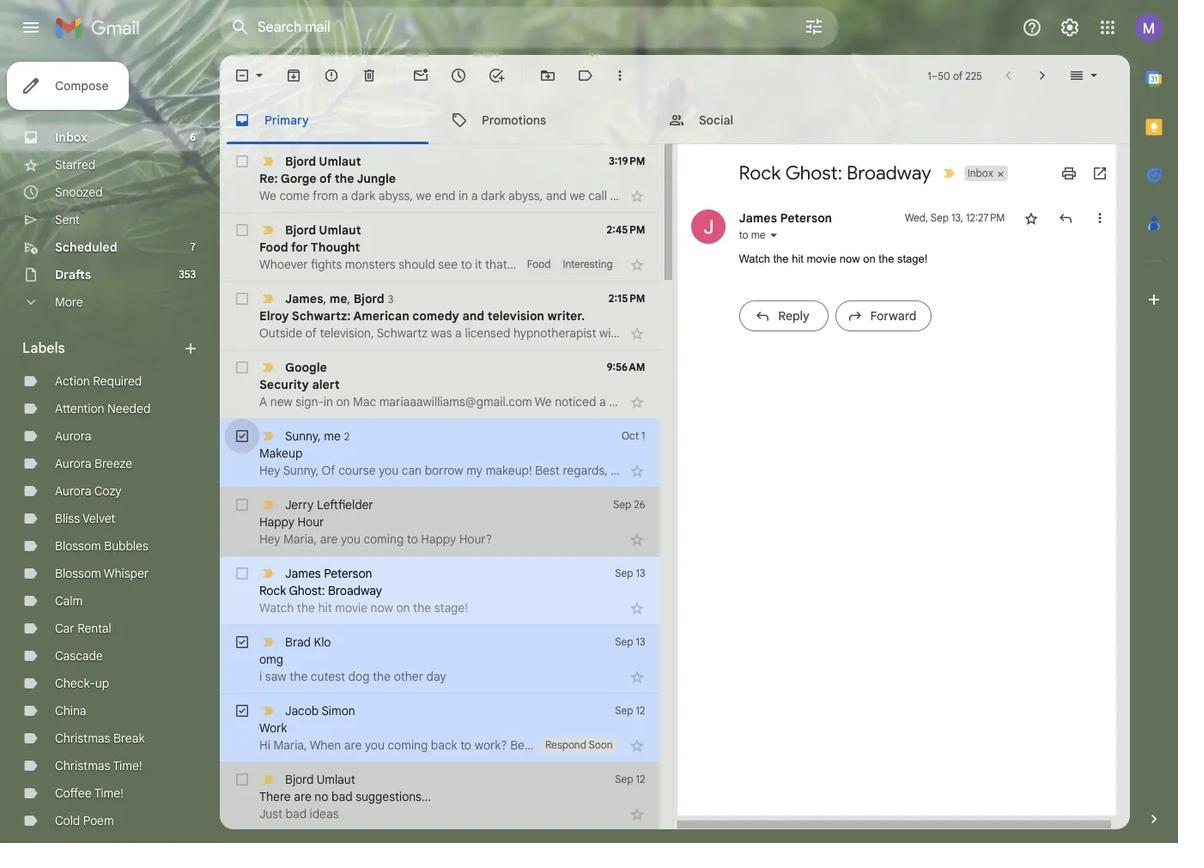 Task type: vqa. For each thing, say whether or not it's contained in the screenshot.
the left now
yes



Task type: describe. For each thing, give the bounding box(es) containing it.
blossom bubbles link
[[55, 539, 148, 554]]

0 vertical spatial stage!
[[898, 253, 928, 265]]

other
[[394, 669, 424, 685]]

cutest
[[311, 669, 345, 685]]

to me
[[739, 229, 766, 241]]

Not starred checkbox
[[1023, 210, 1040, 227]]

blossom whisper
[[55, 566, 149, 582]]

movie inside james peterson rock ghost: broadway watch the hit movie now on the stage!
[[335, 601, 368, 616]]

stage! inside james peterson rock ghost: broadway watch the hit movie now on the stage!
[[435, 601, 468, 616]]

whisper
[[104, 566, 149, 582]]

velvet
[[82, 511, 115, 527]]

rock ghost: broadway main content
[[220, 55, 1131, 844]]

main menu image
[[21, 17, 41, 38]]

rock inside james peterson rock ghost: broadway watch the hit movie now on the stage!
[[259, 583, 286, 599]]

bjord inside bjord umlaut there are no bad suggestions... just bad ideas
[[285, 772, 314, 788]]

google
[[285, 360, 327, 375]]

leftfielder
[[317, 497, 373, 513]]

jerry
[[285, 497, 314, 513]]

james for james , me , bjord 3
[[285, 291, 324, 306]]

makeup
[[259, 446, 303, 461]]

bjord umlaut for 3:19 pm
[[285, 154, 361, 169]]

coming inside jerry leftfielder happy hour hey maria, are you coming to happy hour?
[[364, 532, 404, 547]]

time! for christmas time!
[[113, 759, 142, 774]]

car
[[55, 621, 74, 637]]

me for elroy schwartz: american comedy and television writer.
[[330, 291, 348, 306]]

sep 13 for james peterson rock ghost: broadway watch the hit movie now on the stage!
[[615, 567, 646, 580]]

china link
[[55, 704, 86, 719]]

coffee time! link
[[55, 786, 124, 802]]

search mail image
[[225, 12, 256, 43]]

day
[[427, 669, 447, 685]]

james for james peterson rock ghost: broadway watch the hit movie now on the stage!
[[285, 566, 321, 582]]

security
[[259, 377, 309, 393]]

hit inside james peterson rock ghost: broadway watch the hit movie now on the stage!
[[318, 601, 332, 616]]

peterson for james peterson rock ghost: broadway watch the hit movie now on the stage!
[[324, 566, 372, 582]]

gorge
[[281, 171, 317, 186]]

rental
[[78, 621, 112, 637]]

bjord umlaut there are no bad suggestions... just bad ideas
[[259, 772, 431, 822]]

you inside jerry leftfielder happy hour hey maria, are you coming to happy hour?
[[341, 532, 361, 547]]

me for makeup
[[324, 428, 341, 444]]

bliss
[[55, 511, 80, 527]]

work hi maria, when are you coming back to work? best, jacob
[[259, 721, 574, 753]]

attention
[[55, 401, 104, 417]]

settings image
[[1060, 17, 1081, 38]]

soon
[[589, 739, 613, 752]]

social tab
[[655, 96, 871, 144]]

1 horizontal spatial happy
[[421, 532, 456, 547]]

12:27 pm
[[967, 211, 1006, 224]]

1 horizontal spatial broadway
[[847, 162, 932, 185]]

rock ghost: broadway
[[739, 162, 932, 185]]

gmail image
[[55, 10, 149, 45]]

christmas break
[[55, 731, 145, 747]]

primary tab
[[220, 96, 436, 144]]

1 inside row
[[642, 430, 646, 442]]

re: gorge of the jungle
[[259, 171, 396, 186]]

security alert link
[[259, 376, 622, 411]]

cold poem
[[55, 814, 114, 829]]

jerry leftfielder happy hour hey maria, are you coming to happy hour?
[[259, 497, 492, 547]]

social
[[699, 112, 734, 128]]

snoozed link
[[55, 185, 103, 200]]

coffee time!
[[55, 786, 124, 802]]

up
[[95, 676, 109, 692]]

1 row from the top
[[220, 144, 659, 213]]

drafts
[[55, 267, 91, 283]]

0 vertical spatial on
[[864, 253, 876, 265]]

work
[[259, 721, 287, 736]]

sep 13 for brad klo omg i saw the cutest dog the other day
[[615, 636, 646, 649]]

2 horizontal spatial ,
[[348, 291, 351, 306]]

26
[[634, 498, 646, 511]]

archive image
[[285, 67, 302, 84]]

brad
[[285, 635, 311, 650]]

suggestions...
[[356, 790, 431, 805]]

0 vertical spatial me
[[751, 229, 766, 241]]

ghost: inside james peterson rock ghost: broadway watch the hit movie now on the stage!
[[289, 583, 325, 599]]

hey
[[259, 532, 281, 547]]

cold
[[55, 814, 80, 829]]

13,
[[952, 211, 964, 224]]

oct
[[622, 430, 639, 442]]

peterson for james peterson
[[781, 210, 833, 226]]

1 horizontal spatial rock
[[739, 162, 781, 185]]

aurora cozy
[[55, 484, 122, 499]]

0 vertical spatial to
[[739, 229, 749, 241]]

2 row from the top
[[220, 213, 659, 282]]

and
[[463, 308, 485, 324]]

snooze image
[[450, 67, 467, 84]]

writer.
[[548, 308, 585, 324]]

aurora cozy link
[[55, 484, 122, 499]]

christmas for christmas time!
[[55, 759, 110, 774]]

on inside james peterson rock ghost: broadway watch the hit movie now on the stage!
[[397, 601, 410, 616]]

coffee
[[55, 786, 92, 802]]

inbox for inbox button
[[968, 167, 994, 180]]

you inside work hi maria, when are you coming back to work? best, jacob
[[365, 738, 385, 753]]

respond soon
[[546, 739, 613, 752]]

food for food for thought
[[259, 240, 288, 255]]

blossom for blossom bubbles
[[55, 539, 101, 554]]

umlaut for 3:19 pm
[[319, 154, 361, 169]]

required
[[93, 374, 142, 389]]

back
[[431, 738, 458, 753]]

james peterson rock ghost: broadway watch the hit movie now on the stage!
[[259, 566, 468, 616]]

china
[[55, 704, 86, 719]]

television
[[488, 308, 545, 324]]

2
[[344, 430, 350, 443]]

christmas time! link
[[55, 759, 142, 774]]

13 for brad klo omg i saw the cutest dog the other day
[[636, 636, 646, 649]]

cold poem link
[[55, 814, 114, 829]]

blossom whisper link
[[55, 566, 149, 582]]

3:19 pm
[[609, 155, 646, 168]]

2:15 pm
[[609, 292, 646, 305]]

coming inside work hi maria, when are you coming back to work? best, jacob
[[388, 738, 428, 753]]

12 for bjord umlaut
[[636, 773, 646, 786]]

jacob inside work hi maria, when are you coming back to work? best, jacob
[[541, 738, 574, 753]]

sep for jerry leftfielder happy hour hey maria, are you coming to happy hour?
[[614, 498, 632, 511]]

bjord up for on the left top of the page
[[285, 223, 316, 238]]

cozy
[[94, 484, 122, 499]]

christmas break link
[[55, 731, 145, 747]]

american
[[353, 308, 410, 324]]

support image
[[1022, 17, 1043, 38]]

row containing sunny
[[220, 419, 659, 488]]

respond
[[546, 739, 587, 752]]

scheduled link
[[55, 240, 117, 255]]

sep for bjord umlaut there are no bad suggestions... just bad ideas
[[615, 773, 634, 786]]

1 horizontal spatial movie
[[807, 253, 837, 265]]

of for 225
[[954, 69, 963, 82]]

labels heading
[[22, 340, 182, 357]]

saw
[[265, 669, 287, 685]]

advanced search options image
[[797, 9, 832, 44]]

poem
[[83, 814, 114, 829]]

check-
[[55, 676, 95, 692]]

13 for james peterson rock ghost: broadway watch the hit movie now on the stage!
[[636, 567, 646, 580]]

0 vertical spatial ghost:
[[786, 162, 843, 185]]

james for james peterson
[[739, 210, 778, 226]]

bliss velvet
[[55, 511, 115, 527]]

car rental link
[[55, 621, 112, 637]]

bliss velvet link
[[55, 511, 115, 527]]

toggle split pane mode image
[[1069, 67, 1086, 84]]

6
[[190, 131, 196, 143]]

aurora for aurora cozy
[[55, 484, 91, 499]]

add to tasks image
[[488, 67, 505, 84]]

james peterson
[[739, 210, 833, 226]]

0 vertical spatial hit
[[792, 253, 804, 265]]

ideas
[[310, 807, 339, 822]]

for
[[291, 240, 308, 255]]

omg
[[259, 652, 284, 668]]



Task type: locate. For each thing, give the bounding box(es) containing it.
1 vertical spatial you
[[365, 738, 385, 753]]

1 vertical spatial on
[[397, 601, 410, 616]]

inbox button
[[965, 166, 995, 181]]

1 vertical spatial peterson
[[324, 566, 372, 582]]

row containing jerry leftfielder happy hour hey maria, are you coming to happy hour?
[[220, 488, 659, 557]]

3 row from the top
[[220, 282, 659, 351]]

you down leftfielder
[[341, 532, 361, 547]]

happy
[[259, 515, 295, 530], [421, 532, 456, 547]]

me up 'schwartz:'
[[330, 291, 348, 306]]

1 left 50
[[928, 69, 932, 82]]

hour
[[298, 515, 324, 530]]

1 vertical spatial hit
[[318, 601, 332, 616]]

james up to me
[[739, 210, 778, 226]]

1 horizontal spatial of
[[954, 69, 963, 82]]

1 vertical spatial bjord umlaut
[[285, 223, 361, 238]]

1 horizontal spatial you
[[365, 738, 385, 753]]

of right gorge
[[320, 171, 332, 186]]

sep 12
[[615, 705, 646, 717], [615, 773, 646, 786]]

aurora breeze
[[55, 456, 132, 472]]

2 bjord umlaut from the top
[[285, 223, 361, 238]]

ghost: up brad
[[289, 583, 325, 599]]

0 vertical spatial rock
[[739, 162, 781, 185]]

13
[[636, 567, 646, 580], [636, 636, 646, 649]]

0 vertical spatial now
[[840, 253, 861, 265]]

time! down break
[[113, 759, 142, 774]]

1 horizontal spatial 1
[[928, 69, 932, 82]]

jacob up work
[[285, 704, 319, 719]]

1 vertical spatial 13
[[636, 636, 646, 649]]

0 vertical spatial jacob
[[285, 704, 319, 719]]

1 horizontal spatial now
[[840, 253, 861, 265]]

alert
[[312, 377, 340, 393]]

aurora
[[55, 429, 91, 444], [55, 456, 91, 472], [55, 484, 91, 499]]

maria, down hour
[[284, 532, 317, 547]]

watch inside james peterson rock ghost: broadway watch the hit movie now on the stage!
[[259, 601, 294, 616]]

0 horizontal spatial to
[[407, 532, 418, 547]]

more image
[[612, 67, 629, 84]]

stage! up day
[[435, 601, 468, 616]]

3
[[388, 293, 394, 305]]

are right when
[[344, 738, 362, 753]]

check-up link
[[55, 676, 109, 692]]

2 blossom from the top
[[55, 566, 101, 582]]

0 vertical spatial movie
[[807, 253, 837, 265]]

aurora down aurora link
[[55, 456, 91, 472]]

aurora for aurora link
[[55, 429, 91, 444]]

1 vertical spatial are
[[344, 738, 362, 753]]

promotions tab
[[437, 96, 654, 144]]

comedy
[[413, 308, 460, 324]]

1 horizontal spatial ghost:
[[786, 162, 843, 185]]

1 vertical spatial of
[[320, 171, 332, 186]]

starred
[[55, 157, 96, 173]]

1 vertical spatial 12
[[636, 773, 646, 786]]

aurora for aurora breeze
[[55, 456, 91, 472]]

353
[[179, 268, 196, 281]]

not starred image
[[1023, 210, 1040, 227]]

of inside row
[[320, 171, 332, 186]]

umlaut for 2:45 pm
[[319, 223, 361, 238]]

0 vertical spatial aurora
[[55, 429, 91, 444]]

action
[[55, 374, 90, 389]]

0 vertical spatial blossom
[[55, 539, 101, 554]]

stage! down wed,
[[898, 253, 928, 265]]

peterson down jerry leftfielder happy hour hey maria, are you coming to happy hour?
[[324, 566, 372, 582]]

maria, inside jerry leftfielder happy hour hey maria, are you coming to happy hour?
[[284, 532, 317, 547]]

broadway inside james peterson rock ghost: broadway watch the hit movie now on the stage!
[[328, 583, 382, 599]]

rock down hey at the bottom left of the page
[[259, 583, 286, 599]]

0 horizontal spatial broadway
[[328, 583, 382, 599]]

0 horizontal spatial movie
[[335, 601, 368, 616]]

1 christmas from the top
[[55, 731, 110, 747]]

sep inside cell
[[931, 211, 949, 224]]

2 vertical spatial are
[[294, 790, 312, 805]]

wed, sep 13, 12:27 pm
[[905, 211, 1006, 224]]

happy left hour?
[[421, 532, 456, 547]]

1 sep 13 from the top
[[615, 567, 646, 580]]

1 vertical spatial 1
[[642, 430, 646, 442]]

12 for jacob simon
[[636, 705, 646, 717]]

tab list containing primary
[[220, 96, 1131, 144]]

inbox inside labels navigation
[[55, 130, 88, 145]]

0 vertical spatial of
[[954, 69, 963, 82]]

row
[[220, 144, 659, 213], [220, 213, 659, 282], [220, 282, 659, 351], [220, 351, 659, 419], [220, 419, 659, 488], [220, 488, 659, 557], [220, 557, 659, 625], [220, 625, 659, 694], [220, 694, 659, 763], [220, 763, 659, 832]]

no
[[315, 790, 329, 805]]

1 sep 12 from the top
[[615, 705, 646, 717]]

time! down christmas time! link
[[94, 786, 124, 802]]

, for ,
[[324, 291, 327, 306]]

hit up "klo" at the bottom
[[318, 601, 332, 616]]

1 vertical spatial jacob
[[541, 738, 574, 753]]

0 horizontal spatial on
[[397, 601, 410, 616]]

row containing brad klo omg i saw the cutest dog the other day
[[220, 625, 659, 694]]

sunny , me 2
[[285, 428, 350, 444]]

1 vertical spatial ghost:
[[289, 583, 325, 599]]

tab list
[[1131, 55, 1179, 782], [220, 96, 1131, 144]]

2 sep 12 from the top
[[615, 773, 646, 786]]

to inside jerry leftfielder happy hour hey maria, are you coming to happy hour?
[[407, 532, 418, 547]]

umlaut up no
[[317, 772, 356, 788]]

food left for on the left top of the page
[[259, 240, 288, 255]]

christmas up coffee time! link on the left bottom of the page
[[55, 759, 110, 774]]

1 vertical spatial inbox
[[968, 167, 994, 180]]

1 horizontal spatial to
[[461, 738, 472, 753]]

2 vertical spatial umlaut
[[317, 772, 356, 788]]

2 13 from the top
[[636, 636, 646, 649]]

bjord up gorge
[[285, 154, 316, 169]]

0 horizontal spatial ,
[[318, 428, 321, 444]]

i
[[259, 669, 262, 685]]

re:
[[259, 171, 278, 186]]

0 horizontal spatial rock
[[259, 583, 286, 599]]

1 vertical spatial christmas
[[55, 759, 110, 774]]

hi
[[259, 738, 271, 753]]

1 vertical spatial watch
[[259, 601, 294, 616]]

blossom for blossom whisper
[[55, 566, 101, 582]]

blossom up calm
[[55, 566, 101, 582]]

inbox up starred link
[[55, 130, 88, 145]]

2 sep 13 from the top
[[615, 636, 646, 649]]

jacob
[[285, 704, 319, 719], [541, 738, 574, 753]]

1 horizontal spatial watch
[[739, 253, 771, 265]]

christmas
[[55, 731, 110, 747], [55, 759, 110, 774]]

best,
[[511, 738, 538, 753]]

10 row from the top
[[220, 763, 659, 832]]

1 vertical spatial bad
[[286, 807, 307, 822]]

peterson
[[781, 210, 833, 226], [324, 566, 372, 582]]

1 vertical spatial stage!
[[435, 601, 468, 616]]

0 vertical spatial james
[[739, 210, 778, 226]]

simon
[[322, 704, 356, 719]]

time! for coffee time!
[[94, 786, 124, 802]]

1 vertical spatial food
[[527, 258, 551, 271]]

more button
[[0, 289, 206, 316]]

6 row from the top
[[220, 488, 659, 557]]

umlaut up re: gorge of the jungle
[[319, 154, 361, 169]]

1 13 from the top
[[636, 567, 646, 580]]

1 vertical spatial maria,
[[274, 738, 307, 753]]

0 horizontal spatial are
[[294, 790, 312, 805]]

9:56 am
[[607, 361, 646, 374]]

action required link
[[55, 374, 142, 389]]

0 vertical spatial are
[[320, 532, 338, 547]]

1 vertical spatial now
[[371, 601, 393, 616]]

james down hour
[[285, 566, 321, 582]]

1 vertical spatial to
[[407, 532, 418, 547]]

inbox up 12:27 pm on the top of page
[[968, 167, 994, 180]]

are left no
[[294, 790, 312, 805]]

bjord umlaut for 2:45 pm
[[285, 223, 361, 238]]

1 12 from the top
[[636, 705, 646, 717]]

bad right no
[[332, 790, 353, 805]]

now
[[840, 253, 861, 265], [371, 601, 393, 616]]

1 50 of 225
[[928, 69, 983, 82]]

brad klo omg i saw the cutest dog the other day
[[259, 635, 447, 685]]

blossom
[[55, 539, 101, 554], [55, 566, 101, 582]]

0 horizontal spatial inbox
[[55, 130, 88, 145]]

maria, inside work hi maria, when are you coming back to work? best, jacob
[[274, 738, 307, 753]]

3 aurora from the top
[[55, 484, 91, 499]]

me
[[751, 229, 766, 241], [330, 291, 348, 306], [324, 428, 341, 444]]

older image
[[1034, 67, 1052, 84]]

jacob right the best, on the left of the page
[[541, 738, 574, 753]]

0 vertical spatial 1
[[928, 69, 932, 82]]

food for food
[[527, 258, 551, 271]]

blossom down bliss velvet
[[55, 539, 101, 554]]

bad right just at the left of the page
[[286, 807, 307, 822]]

coming down leftfielder
[[364, 532, 404, 547]]

move to image
[[540, 67, 557, 84]]

broadway up "klo" at the bottom
[[328, 583, 382, 599]]

0 vertical spatial food
[[259, 240, 288, 255]]

umlaut up thought
[[319, 223, 361, 238]]

Search mail text field
[[258, 19, 756, 36]]

inbox for inbox link
[[55, 130, 88, 145]]

None search field
[[220, 7, 839, 48]]

2 12 from the top
[[636, 773, 646, 786]]

drafts link
[[55, 267, 91, 283]]

0 vertical spatial bad
[[332, 790, 353, 805]]

me down james peterson
[[751, 229, 766, 241]]

breeze
[[95, 456, 132, 472]]

1 vertical spatial umlaut
[[319, 223, 361, 238]]

you right when
[[365, 738, 385, 753]]

1 horizontal spatial hit
[[792, 253, 804, 265]]

1 vertical spatial happy
[[421, 532, 456, 547]]

2 vertical spatial to
[[461, 738, 472, 753]]

sep 13
[[615, 567, 646, 580], [615, 636, 646, 649]]

4 row from the top
[[220, 351, 659, 419]]

0 horizontal spatial bad
[[286, 807, 307, 822]]

0 vertical spatial happy
[[259, 515, 295, 530]]

action required
[[55, 374, 142, 389]]

0 vertical spatial sep 13
[[615, 567, 646, 580]]

None checkbox
[[234, 153, 251, 170], [234, 222, 251, 239], [234, 634, 251, 651], [234, 703, 251, 720], [234, 772, 251, 789], [234, 153, 251, 170], [234, 222, 251, 239], [234, 634, 251, 651], [234, 703, 251, 720], [234, 772, 251, 789]]

aurora up the bliss
[[55, 484, 91, 499]]

watch up brad
[[259, 601, 294, 616]]

aurora down attention
[[55, 429, 91, 444]]

labels navigation
[[0, 55, 220, 844]]

delete image
[[361, 67, 378, 84]]

0 vertical spatial you
[[341, 532, 361, 547]]

1 vertical spatial rock
[[259, 583, 286, 599]]

1 vertical spatial me
[[330, 291, 348, 306]]

cascade link
[[55, 649, 103, 664]]

inbox inside inbox button
[[968, 167, 994, 180]]

christmas time!
[[55, 759, 142, 774]]

to inside work hi maria, when are you coming back to work? best, jacob
[[461, 738, 472, 753]]

5 row from the top
[[220, 419, 659, 488]]

are inside work hi maria, when are you coming back to work? best, jacob
[[344, 738, 362, 753]]

1 horizontal spatial are
[[320, 532, 338, 547]]

bjord up american
[[354, 291, 385, 306]]

1 vertical spatial sep 13
[[615, 636, 646, 649]]

security alert
[[259, 377, 340, 393]]

ghost: up james peterson
[[786, 162, 843, 185]]

0 vertical spatial inbox
[[55, 130, 88, 145]]

aurora breeze link
[[55, 456, 132, 472]]

hit
[[792, 253, 804, 265], [318, 601, 332, 616]]

bad
[[332, 790, 353, 805], [286, 807, 307, 822]]

1 blossom from the top
[[55, 539, 101, 554]]

are down hour
[[320, 532, 338, 547]]

row containing james
[[220, 282, 659, 351]]

1 vertical spatial sep 12
[[615, 773, 646, 786]]

0 horizontal spatial ghost:
[[289, 583, 325, 599]]

watch down to me
[[739, 253, 771, 265]]

0 horizontal spatial watch
[[259, 601, 294, 616]]

jungle
[[357, 171, 396, 186]]

umlaut inside bjord umlaut there are no bad suggestions... just bad ideas
[[317, 772, 356, 788]]

coming left back
[[388, 738, 428, 753]]

0 vertical spatial coming
[[364, 532, 404, 547]]

scheduled
[[55, 240, 117, 255]]

movie up the brad klo omg i saw the cutest dog the other day
[[335, 601, 368, 616]]

0 vertical spatial sep 12
[[615, 705, 646, 717]]

1 horizontal spatial jacob
[[541, 738, 574, 753]]

1 vertical spatial movie
[[335, 601, 368, 616]]

movie
[[807, 253, 837, 265], [335, 601, 368, 616]]

hit down james peterson
[[792, 253, 804, 265]]

labels image
[[577, 67, 595, 84]]

0 vertical spatial bjord umlaut
[[285, 154, 361, 169]]

1 vertical spatial coming
[[388, 738, 428, 753]]

james up 'schwartz:'
[[285, 291, 324, 306]]

7
[[191, 241, 196, 253]]

food left interesting
[[527, 258, 551, 271]]

wed, sep 13, 12:27 pm cell
[[905, 210, 1006, 227]]

hour?
[[459, 532, 492, 547]]

2 aurora from the top
[[55, 456, 91, 472]]

report spam image
[[323, 67, 340, 84]]

attention needed
[[55, 401, 151, 417]]

1 horizontal spatial bad
[[332, 790, 353, 805]]

50
[[938, 69, 951, 82]]

0 horizontal spatial jacob
[[285, 704, 319, 719]]

break
[[113, 731, 145, 747]]

bjord umlaut up re: gorge of the jungle
[[285, 154, 361, 169]]

broadway up wed,
[[847, 162, 932, 185]]

0 horizontal spatial happy
[[259, 515, 295, 530]]

0 vertical spatial peterson
[[781, 210, 833, 226]]

row containing bjord umlaut there are no bad suggestions... just bad ideas
[[220, 763, 659, 832]]

, for 2
[[318, 428, 321, 444]]

makeup link
[[259, 445, 622, 479]]

food for thought
[[259, 240, 360, 255]]

james , me , bjord 3
[[285, 291, 394, 306]]

blossom bubbles
[[55, 539, 148, 554]]

compose
[[55, 78, 109, 94]]

food
[[259, 240, 288, 255], [527, 258, 551, 271]]

row containing google
[[220, 351, 659, 419]]

2 vertical spatial james
[[285, 566, 321, 582]]

bjord
[[285, 154, 316, 169], [285, 223, 316, 238], [354, 291, 385, 306], [285, 772, 314, 788]]

cascade
[[55, 649, 103, 664]]

0 horizontal spatial peterson
[[324, 566, 372, 582]]

1 bjord umlaut from the top
[[285, 154, 361, 169]]

2 christmas from the top
[[55, 759, 110, 774]]

car rental
[[55, 621, 112, 637]]

sent link
[[55, 212, 80, 228]]

dog
[[348, 669, 370, 685]]

to right back
[[461, 738, 472, 753]]

0 horizontal spatial you
[[341, 532, 361, 547]]

0 vertical spatial watch
[[739, 253, 771, 265]]

0 vertical spatial umlaut
[[319, 154, 361, 169]]

are inside jerry leftfielder happy hour hey maria, are you coming to happy hour?
[[320, 532, 338, 547]]

christmas down the "china"
[[55, 731, 110, 747]]

sep 12 for jacob simon
[[615, 705, 646, 717]]

klo
[[314, 635, 331, 650]]

broadway
[[847, 162, 932, 185], [328, 583, 382, 599]]

bubbles
[[104, 539, 148, 554]]

happy up hey at the bottom left of the page
[[259, 515, 295, 530]]

1 vertical spatial time!
[[94, 786, 124, 802]]

now inside james peterson rock ghost: broadway watch the hit movie now on the stage!
[[371, 601, 393, 616]]

inbox link
[[55, 130, 88, 145]]

to left hour?
[[407, 532, 418, 547]]

1 vertical spatial aurora
[[55, 456, 91, 472]]

sep 12 for bjord umlaut
[[615, 773, 646, 786]]

snoozed
[[55, 185, 103, 200]]

2 vertical spatial me
[[324, 428, 341, 444]]

james inside james peterson rock ghost: broadway watch the hit movie now on the stage!
[[285, 566, 321, 582]]

0 horizontal spatial stage!
[[435, 601, 468, 616]]

2 vertical spatial aurora
[[55, 484, 91, 499]]

1 horizontal spatial peterson
[[781, 210, 833, 226]]

interesting
[[563, 258, 613, 271]]

are inside bjord umlaut there are no bad suggestions... just bad ideas
[[294, 790, 312, 805]]

1 aurora from the top
[[55, 429, 91, 444]]

1 vertical spatial broadway
[[328, 583, 382, 599]]

to down james peterson
[[739, 229, 749, 241]]

8 row from the top
[[220, 625, 659, 694]]

row containing james peterson rock ghost: broadway watch the hit movie now on the stage!
[[220, 557, 659, 625]]

check-up
[[55, 676, 109, 692]]

0 horizontal spatial hit
[[318, 601, 332, 616]]

0 vertical spatial 13
[[636, 567, 646, 580]]

peterson inside james peterson rock ghost: broadway watch the hit movie now on the stage!
[[324, 566, 372, 582]]

0 vertical spatial time!
[[113, 759, 142, 774]]

0 horizontal spatial of
[[320, 171, 332, 186]]

elroy schwartz: american comedy and television writer. link
[[259, 308, 622, 342]]

of right 50
[[954, 69, 963, 82]]

james
[[739, 210, 778, 226], [285, 291, 324, 306], [285, 566, 321, 582]]

bjord up there
[[285, 772, 314, 788]]

the
[[335, 171, 354, 186], [774, 253, 789, 265], [879, 253, 895, 265], [297, 601, 315, 616], [413, 601, 431, 616], [290, 669, 308, 685], [373, 669, 391, 685]]

9 row from the top
[[220, 694, 659, 763]]

0 vertical spatial broadway
[[847, 162, 932, 185]]

maria, down work
[[274, 738, 307, 753]]

1 horizontal spatial stage!
[[898, 253, 928, 265]]

sep for brad klo omg i saw the cutest dog the other day
[[615, 636, 634, 649]]

of for the
[[320, 171, 332, 186]]

None checkbox
[[234, 67, 251, 84], [234, 290, 251, 308], [234, 359, 251, 376], [234, 428, 251, 445], [234, 497, 251, 514], [234, 565, 251, 583], [234, 67, 251, 84], [234, 290, 251, 308], [234, 359, 251, 376], [234, 428, 251, 445], [234, 497, 251, 514], [234, 565, 251, 583]]

christmas for christmas break
[[55, 731, 110, 747]]

rock up james peterson
[[739, 162, 781, 185]]

elroy schwartz: american comedy and television writer.
[[259, 308, 585, 324]]

peterson up the watch the hit movie now on the stage!
[[781, 210, 833, 226]]

starred link
[[55, 157, 96, 173]]

sep for james peterson rock ghost: broadway watch the hit movie now on the stage!
[[615, 567, 634, 580]]

sep 26
[[614, 498, 646, 511]]

bjord umlaut
[[285, 154, 361, 169], [285, 223, 361, 238]]

7 row from the top
[[220, 557, 659, 625]]

0 horizontal spatial now
[[371, 601, 393, 616]]

me left 2 at the left bottom of page
[[324, 428, 341, 444]]

row containing jacob simon
[[220, 694, 659, 763]]

wed,
[[905, 211, 929, 224]]

movie down james peterson
[[807, 253, 837, 265]]

primary
[[265, 112, 309, 128]]

bjord umlaut up thought
[[285, 223, 361, 238]]

1 right oct in the right of the page
[[642, 430, 646, 442]]



